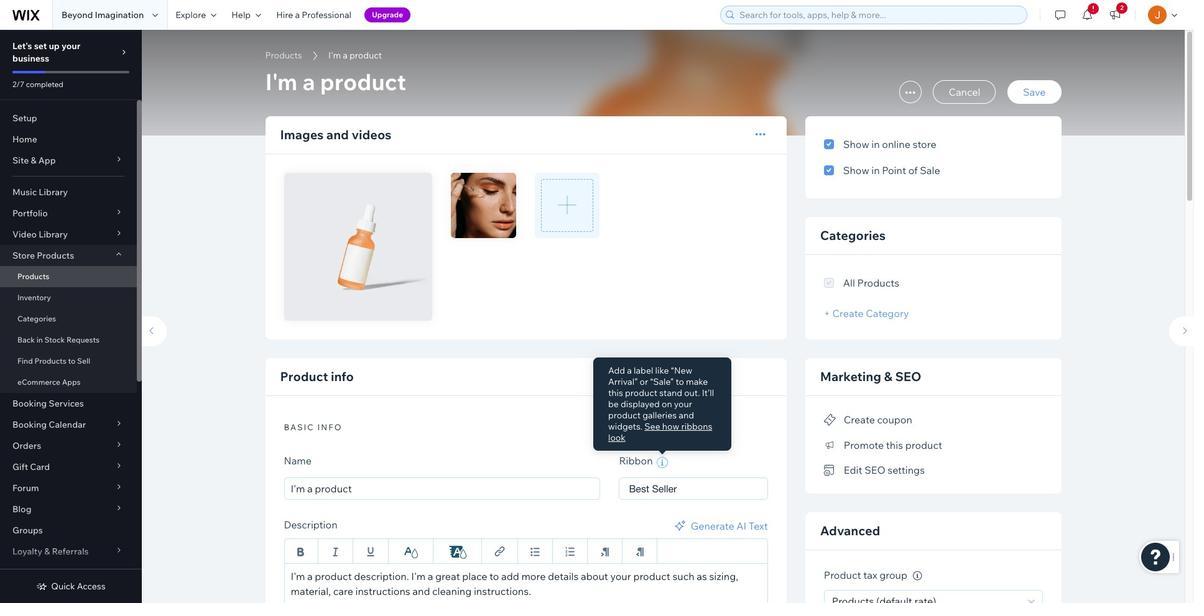 Task type: vqa. For each thing, say whether or not it's contained in the screenshot.
rightmost this
yes



Task type: locate. For each thing, give the bounding box(es) containing it.
1 vertical spatial and
[[679, 410, 694, 421]]

name
[[284, 455, 312, 468]]

and inside add a label like "new arrival" or "sale" to make this product stand out. it'll be displayed on your product galleries and widgets.
[[679, 410, 694, 421]]

2 vertical spatial your
[[611, 570, 631, 583]]

to inside sidebar element
[[68, 357, 75, 366]]

0 vertical spatial point
[[882, 164, 907, 177]]

products link
[[259, 49, 308, 62], [0, 266, 137, 287]]

a up images
[[303, 68, 315, 96]]

1 library from the top
[[39, 187, 68, 198]]

& right loyalty
[[44, 546, 50, 557]]

2 vertical spatial and
[[413, 585, 430, 598]]

2 show from the top
[[844, 164, 870, 177]]

1 horizontal spatial sale
[[920, 164, 940, 177]]

portfolio
[[12, 208, 48, 219]]

in right back
[[37, 335, 43, 345]]

quick access
[[51, 581, 106, 592]]

& for marketing
[[884, 369, 893, 384]]

i'm a product
[[329, 50, 382, 61], [265, 68, 406, 96]]

description.
[[354, 570, 409, 583]]

promote this product button
[[824, 436, 943, 454]]

1 vertical spatial info
[[318, 423, 342, 433]]

2 booking from the top
[[12, 419, 47, 431]]

a right hire at the top left
[[295, 9, 300, 21]]

categories up all at the right of page
[[821, 228, 886, 243]]

1 booking from the top
[[12, 398, 47, 409]]

video library button
[[0, 224, 137, 245]]

1 horizontal spatial of
[[909, 164, 918, 177]]

show down show in online store in the top right of the page
[[844, 164, 870, 177]]

blog
[[12, 504, 31, 515]]

1 horizontal spatial your
[[611, 570, 631, 583]]

products up ecommerce apps
[[34, 357, 66, 366]]

basic
[[284, 423, 315, 433]]

seo up coupon
[[896, 369, 922, 384]]

i'm a product up images and videos
[[265, 68, 406, 96]]

create up promote
[[844, 414, 875, 426]]

in left online
[[872, 138, 880, 151]]

1 vertical spatial &
[[884, 369, 893, 384]]

sidebar element
[[0, 30, 142, 604]]

0 vertical spatial product
[[280, 369, 328, 385]]

& for loyalty
[[44, 546, 50, 557]]

2 horizontal spatial to
[[676, 376, 684, 388]]

0 horizontal spatial products link
[[0, 266, 137, 287]]

0 horizontal spatial seo
[[865, 464, 886, 477]]

edit seo settings button
[[824, 461, 925, 479]]

your inside let's set up your business
[[62, 40, 80, 52]]

2 vertical spatial to
[[490, 570, 499, 583]]

1 horizontal spatial &
[[44, 546, 50, 557]]

seo right edit
[[865, 464, 886, 477]]

products down 'video library' "dropdown button"
[[37, 250, 74, 261]]

this down coupon
[[886, 439, 903, 451]]

of down store
[[909, 164, 918, 177]]

and right on
[[679, 410, 694, 421]]

+
[[824, 307, 831, 320]]

library inside "dropdown button"
[[39, 229, 68, 240]]

0 vertical spatial i'm a product
[[329, 50, 382, 61]]

1 vertical spatial categories
[[17, 314, 56, 324]]

2 horizontal spatial &
[[884, 369, 893, 384]]

to inside i'm a product description. i'm a great place to add more details about your product such as sizing, material, care instructions and cleaning instructions.
[[490, 570, 499, 583]]

0 vertical spatial this
[[608, 388, 623, 399]]

portfolio button
[[0, 203, 137, 224]]

2
[[1121, 4, 1124, 12]]

& right site
[[31, 155, 36, 166]]

galleries
[[643, 410, 677, 421]]

beyond imagination
[[62, 9, 144, 21]]

to left add
[[490, 570, 499, 583]]

1 horizontal spatial categories
[[821, 228, 886, 243]]

to inside add a label like "new arrival" or "sale" to make this product stand out. it'll be displayed on your product galleries and widgets.
[[676, 376, 684, 388]]

loyalty
[[12, 546, 42, 557]]

& inside "dropdown button"
[[31, 155, 36, 166]]

create
[[833, 307, 864, 320], [844, 414, 875, 426]]

sale up quick
[[46, 567, 64, 579]]

product for product tax group
[[824, 569, 861, 582]]

to for be
[[676, 376, 684, 388]]

library for video library
[[39, 229, 68, 240]]

a left great
[[428, 570, 433, 583]]

beyond
[[62, 9, 93, 21]]

1 horizontal spatial point
[[882, 164, 907, 177]]

products for all products
[[858, 277, 900, 289]]

site
[[12, 155, 29, 166]]

make
[[686, 376, 708, 388]]

1 vertical spatial in
[[872, 164, 880, 177]]

&
[[31, 155, 36, 166], [884, 369, 893, 384], [44, 546, 50, 557]]

show for show in point of sale
[[844, 164, 870, 177]]

1 horizontal spatial product
[[824, 569, 861, 582]]

show in point of sale
[[844, 164, 940, 177]]

your inside i'm a product description. i'm a great place to add more details about your product such as sizing, material, care instructions and cleaning instructions.
[[611, 570, 631, 583]]

products link down store products
[[0, 266, 137, 287]]

find products to sell
[[17, 357, 90, 366]]

product up settings
[[906, 439, 943, 451]]

1 vertical spatial to
[[676, 376, 684, 388]]

in
[[872, 138, 880, 151], [872, 164, 880, 177], [37, 335, 43, 345]]

booking
[[12, 398, 47, 409], [12, 419, 47, 431]]

and left videos
[[327, 127, 349, 142]]

1 horizontal spatial this
[[886, 439, 903, 451]]

basic info
[[284, 423, 342, 433]]

promote this product
[[844, 439, 943, 451]]

0 vertical spatial and
[[327, 127, 349, 142]]

0 vertical spatial of
[[909, 164, 918, 177]]

0 horizontal spatial of
[[36, 567, 44, 579]]

0 horizontal spatial your
[[62, 40, 80, 52]]

booking for booking calendar
[[12, 419, 47, 431]]

apps
[[62, 378, 81, 387]]

1 vertical spatial point
[[12, 567, 34, 579]]

a right add
[[627, 365, 632, 376]]

& for site
[[31, 155, 36, 166]]

2 library from the top
[[39, 229, 68, 240]]

2/7 completed
[[12, 80, 63, 89]]

0 vertical spatial your
[[62, 40, 80, 52]]

1 vertical spatial your
[[674, 399, 692, 410]]

library
[[39, 187, 68, 198], [39, 229, 68, 240]]

2 horizontal spatial and
[[679, 410, 694, 421]]

booking down the ecommerce
[[12, 398, 47, 409]]

sale inside 'link'
[[46, 567, 64, 579]]

& inside popup button
[[44, 546, 50, 557]]

0 horizontal spatial to
[[68, 357, 75, 366]]

point down online
[[882, 164, 907, 177]]

show in online store
[[844, 138, 937, 151]]

i'm a product form
[[136, 30, 1195, 604]]

1 vertical spatial products link
[[0, 266, 137, 287]]

0 vertical spatial library
[[39, 187, 68, 198]]

marketing
[[821, 369, 882, 384]]

to left sell
[[68, 357, 75, 366]]

instructions
[[356, 585, 410, 598]]

2 horizontal spatial your
[[674, 399, 692, 410]]

0 horizontal spatial and
[[327, 127, 349, 142]]

in inside sidebar element
[[37, 335, 43, 345]]

1 vertical spatial library
[[39, 229, 68, 240]]

0 vertical spatial to
[[68, 357, 75, 366]]

info tooltip image
[[913, 572, 922, 581]]

sale
[[920, 164, 940, 177], [46, 567, 64, 579]]

to for such
[[490, 570, 499, 583]]

0 horizontal spatial this
[[608, 388, 623, 399]]

1 horizontal spatial and
[[413, 585, 430, 598]]

booking up the orders
[[12, 419, 47, 431]]

hire
[[276, 9, 293, 21]]

your inside add a label like "new arrival" or "sale" to make this product stand out. it'll be displayed on your product galleries and widgets.
[[674, 399, 692, 410]]

0 horizontal spatial categories
[[17, 314, 56, 324]]

products link down hire at the top left
[[259, 49, 308, 62]]

categories down 'inventory'
[[17, 314, 56, 324]]

i'm up "material,"
[[291, 570, 305, 583]]

upgrade
[[372, 10, 403, 19]]

0 vertical spatial &
[[31, 155, 36, 166]]

product up look
[[608, 410, 641, 421]]

blog button
[[0, 499, 137, 520]]

stand
[[660, 388, 683, 399]]

products inside popup button
[[37, 250, 74, 261]]

info right basic
[[318, 423, 342, 433]]

show for show in online store
[[844, 138, 870, 151]]

seller
[[652, 483, 677, 494]]

out.
[[685, 388, 700, 399]]

1 show from the top
[[844, 138, 870, 151]]

promote coupon image
[[824, 415, 837, 426]]

app
[[38, 155, 56, 166]]

and left the cleaning
[[413, 585, 430, 598]]

booking calendar button
[[0, 414, 137, 436]]

find
[[17, 357, 33, 366]]

settings
[[888, 464, 925, 477]]

1 vertical spatial sale
[[46, 567, 64, 579]]

up
[[49, 40, 60, 52]]

1 vertical spatial of
[[36, 567, 44, 579]]

1 vertical spatial product
[[824, 569, 861, 582]]

of down loyalty & referrals
[[36, 567, 44, 579]]

to left 'out.'
[[676, 376, 684, 388]]

& inside i'm a product form
[[884, 369, 893, 384]]

images and videos
[[280, 127, 392, 142]]

sale down store
[[920, 164, 940, 177]]

0 vertical spatial show
[[844, 138, 870, 151]]

store products
[[12, 250, 74, 261]]

on
[[662, 399, 672, 410]]

show left online
[[844, 138, 870, 151]]

this down add
[[608, 388, 623, 399]]

referrals
[[52, 546, 89, 557]]

products link inside i'm a product form
[[259, 49, 308, 62]]

2 vertical spatial in
[[37, 335, 43, 345]]

point down loyalty
[[12, 567, 34, 579]]

1 horizontal spatial to
[[490, 570, 499, 583]]

product left 'tax'
[[824, 569, 861, 582]]

your right up
[[62, 40, 80, 52]]

displayed
[[621, 399, 660, 410]]

of
[[909, 164, 918, 177], [36, 567, 44, 579]]

a
[[295, 9, 300, 21], [343, 50, 348, 61], [303, 68, 315, 96], [627, 365, 632, 376], [307, 570, 313, 583], [428, 570, 433, 583]]

0 vertical spatial info
[[331, 369, 354, 385]]

categories inside sidebar element
[[17, 314, 56, 324]]

info for basic info
[[318, 423, 342, 433]]

generate ai text
[[691, 520, 768, 532]]

1 vertical spatial create
[[844, 414, 875, 426]]

edit
[[844, 464, 863, 477]]

2 button
[[1102, 0, 1129, 30]]

product down label
[[625, 388, 658, 399]]

in down show in online store in the top right of the page
[[872, 164, 880, 177]]

0 horizontal spatial point
[[12, 567, 34, 579]]

1 vertical spatial show
[[844, 164, 870, 177]]

0 horizontal spatial &
[[31, 155, 36, 166]]

and inside i'm a product description. i'm a great place to add more details about your product such as sizing, material, care instructions and cleaning instructions.
[[413, 585, 430, 598]]

2 vertical spatial &
[[44, 546, 50, 557]]

0 vertical spatial categories
[[821, 228, 886, 243]]

1 vertical spatial booking
[[12, 419, 47, 431]]

set
[[34, 40, 47, 52]]

description
[[284, 519, 338, 531]]

add
[[501, 570, 519, 583]]

booking for booking services
[[12, 398, 47, 409]]

tax
[[864, 569, 878, 582]]

home
[[12, 134, 37, 145]]

product inside button
[[906, 439, 943, 451]]

info up basic info
[[331, 369, 354, 385]]

1 vertical spatial seo
[[865, 464, 886, 477]]

create right the +
[[833, 307, 864, 320]]

0 horizontal spatial product
[[280, 369, 328, 385]]

info
[[331, 369, 354, 385], [318, 423, 342, 433]]

see
[[645, 421, 661, 432]]

like
[[655, 365, 669, 376]]

your right on
[[674, 399, 692, 410]]

stock
[[45, 335, 65, 345]]

info for product info
[[331, 369, 354, 385]]

1 vertical spatial this
[[886, 439, 903, 451]]

0 vertical spatial in
[[872, 138, 880, 151]]

of inside i'm a product form
[[909, 164, 918, 177]]

1 horizontal spatial seo
[[896, 369, 922, 384]]

products
[[265, 50, 302, 61], [37, 250, 74, 261], [17, 272, 49, 281], [858, 277, 900, 289], [34, 357, 66, 366]]

0 vertical spatial products link
[[259, 49, 308, 62]]

1 horizontal spatial products link
[[259, 49, 308, 62]]

product up basic
[[280, 369, 328, 385]]

library up the portfolio popup button
[[39, 187, 68, 198]]

requests
[[67, 335, 100, 345]]

all products
[[844, 277, 900, 289]]

promote image
[[824, 440, 837, 451]]

0 vertical spatial sale
[[920, 164, 940, 177]]

cleaning
[[432, 585, 472, 598]]

0 horizontal spatial sale
[[46, 567, 64, 579]]

false text field
[[284, 563, 768, 604]]

ecommerce apps link
[[0, 372, 137, 393]]

sizing,
[[710, 570, 739, 583]]

library up store products
[[39, 229, 68, 240]]

ecommerce apps
[[17, 378, 81, 387]]

categories link
[[0, 309, 137, 330]]

booking inside dropdown button
[[12, 419, 47, 431]]

products right all at the right of page
[[858, 277, 900, 289]]

& right 'marketing'
[[884, 369, 893, 384]]

products down hire at the top left
[[265, 50, 302, 61]]

0 vertical spatial booking
[[12, 398, 47, 409]]

your right about at bottom
[[611, 570, 631, 583]]

1 vertical spatial i'm a product
[[265, 68, 406, 96]]

i'm a product down professional
[[329, 50, 382, 61]]



Task type: describe. For each thing, give the bounding box(es) containing it.
gift
[[12, 462, 28, 473]]

label
[[634, 365, 654, 376]]

setup
[[12, 113, 37, 124]]

loyalty & referrals
[[12, 546, 89, 557]]

i'm down professional
[[329, 50, 341, 61]]

and for add a label like "new arrival" or "sale" to make this product stand out. it'll be displayed on your product galleries and widgets.
[[679, 410, 694, 421]]

completed
[[26, 80, 63, 89]]

home link
[[0, 129, 137, 150]]

i'm a product description. i'm a great place to add more details about your product such as sizing, material, care instructions and cleaning instructions.
[[291, 570, 739, 598]]

videos
[[352, 127, 392, 142]]

0 vertical spatial create
[[833, 307, 864, 320]]

inventory link
[[0, 287, 137, 309]]

point inside i'm a product form
[[882, 164, 907, 177]]

forum
[[12, 483, 39, 494]]

of inside 'link'
[[36, 567, 44, 579]]

+ create category
[[824, 307, 909, 320]]

i'm up images
[[265, 68, 298, 96]]

sell
[[77, 357, 90, 366]]

online
[[882, 138, 911, 151]]

setup link
[[0, 108, 137, 129]]

marketing & seo
[[821, 369, 922, 384]]

card
[[30, 462, 50, 473]]

in for stock
[[37, 335, 43, 345]]

orders button
[[0, 436, 137, 457]]

care
[[333, 585, 353, 598]]

products for store products
[[37, 250, 74, 261]]

access
[[77, 581, 106, 592]]

see how ribbons look link
[[608, 421, 713, 444]]

add a label like "new arrival" or "sale" to make this product stand out. it'll be displayed on your product galleries and widgets.
[[608, 365, 714, 432]]

a inside hire a professional link
[[295, 9, 300, 21]]

promote
[[844, 439, 884, 451]]

in for point
[[872, 164, 880, 177]]

help
[[232, 9, 251, 21]]

"sale"
[[650, 376, 674, 388]]

product up videos
[[320, 68, 406, 96]]

seo inside button
[[865, 464, 886, 477]]

look
[[608, 432, 626, 444]]

coupon
[[878, 414, 913, 426]]

calendar
[[49, 419, 86, 431]]

text
[[749, 520, 768, 532]]

quick
[[51, 581, 75, 592]]

generate ai text button
[[672, 519, 768, 534]]

see how ribbons look
[[608, 421, 713, 444]]

seo settings image
[[824, 465, 837, 476]]

product up care
[[315, 570, 352, 583]]

this inside button
[[886, 439, 903, 451]]

loyalty & referrals button
[[0, 541, 137, 562]]

ribbons
[[682, 421, 713, 432]]

point of sale link
[[0, 562, 137, 584]]

booking services link
[[0, 393, 137, 414]]

groups link
[[0, 520, 137, 541]]

+ create category button
[[824, 307, 909, 320]]

product tax group
[[824, 569, 910, 582]]

booking services
[[12, 398, 84, 409]]

in for online
[[872, 138, 880, 151]]

professional
[[302, 9, 352, 21]]

library for music library
[[39, 187, 68, 198]]

explore
[[176, 9, 206, 21]]

generate
[[691, 520, 735, 532]]

upgrade button
[[365, 7, 411, 22]]

point inside 'link'
[[12, 567, 34, 579]]

a up "material,"
[[307, 570, 313, 583]]

let's
[[12, 40, 32, 52]]

2/7
[[12, 80, 24, 89]]

create inside button
[[844, 414, 875, 426]]

video library
[[12, 229, 68, 240]]

place
[[462, 570, 487, 583]]

Search for tools, apps, help & more... field
[[736, 6, 1023, 24]]

cancel
[[949, 86, 981, 98]]

or
[[640, 376, 648, 388]]

0 vertical spatial seo
[[896, 369, 922, 384]]

sale inside i'm a product form
[[920, 164, 940, 177]]

save
[[1023, 86, 1046, 98]]

edit seo settings
[[844, 464, 925, 477]]

all
[[844, 277, 855, 289]]

products up 'inventory'
[[17, 272, 49, 281]]

video
[[12, 229, 37, 240]]

cancel button
[[933, 80, 996, 104]]

product down upgrade 'button'
[[350, 50, 382, 61]]

music library
[[12, 187, 68, 198]]

site & app
[[12, 155, 56, 166]]

categories inside i'm a product form
[[821, 228, 886, 243]]

music
[[12, 187, 37, 198]]

product left such
[[634, 570, 671, 583]]

store
[[12, 250, 35, 261]]

this inside add a label like "new arrival" or "sale" to make this product stand out. it'll be displayed on your product galleries and widgets.
[[608, 388, 623, 399]]

imagination
[[95, 9, 144, 21]]

ribbon
[[619, 455, 655, 468]]

arrival"
[[608, 376, 638, 388]]

details
[[548, 570, 579, 583]]

a down professional
[[343, 50, 348, 61]]

hire a professional
[[276, 9, 352, 21]]

store products button
[[0, 245, 137, 266]]

Add a product name text field
[[284, 478, 601, 500]]

it'll
[[702, 388, 714, 399]]

back
[[17, 335, 35, 345]]

product for product info
[[280, 369, 328, 385]]

music library link
[[0, 182, 137, 203]]

hire a professional link
[[269, 0, 359, 30]]

orders
[[12, 440, 41, 452]]

create coupon
[[844, 414, 913, 426]]

a inside add a label like "new arrival" or "sale" to make this product stand out. it'll be displayed on your product galleries and widgets.
[[627, 365, 632, 376]]

advanced
[[821, 523, 881, 539]]

products for find products to sell
[[34, 357, 66, 366]]

group
[[880, 569, 908, 582]]

great
[[435, 570, 460, 583]]

be
[[608, 399, 619, 410]]

i'm left great
[[411, 570, 426, 583]]

inventory
[[17, 293, 51, 302]]

and for i'm a product description. i'm a great place to add more details about your product such as sizing, material, care instructions and cleaning instructions.
[[413, 585, 430, 598]]

gift card
[[12, 462, 50, 473]]

point of sale
[[12, 567, 64, 579]]

forum button
[[0, 478, 137, 499]]



